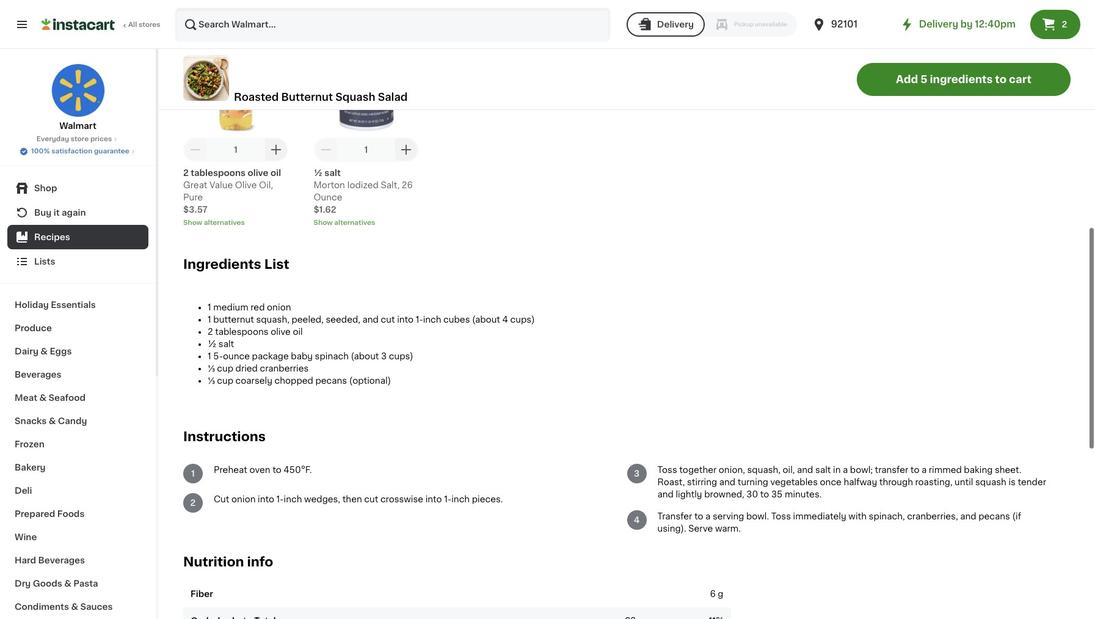 Task type: locate. For each thing, give the bounding box(es) containing it.
increment quantity image up 26
[[399, 142, 414, 157]]

inch left wedges,
[[284, 495, 302, 503]]

oil up oil,
[[271, 169, 281, 177]]

4
[[503, 315, 508, 324], [634, 516, 640, 524]]

1 vertical spatial pecans
[[979, 512, 1011, 521]]

alternatives down the $1.62
[[334, 219, 375, 226]]

to up the 'through'
[[911, 466, 920, 474]]

1 alternatives from the left
[[204, 219, 245, 226]]

0 horizontal spatial toss
[[658, 466, 678, 474]]

0 horizontal spatial decrement quantity image
[[188, 142, 203, 157]]

0 vertical spatial salt
[[325, 169, 341, 177]]

Search field
[[176, 9, 610, 40]]

guarantee
[[94, 148, 129, 155]]

is
[[1009, 478, 1016, 486]]

1- left cubes
[[416, 315, 423, 324]]

holiday
[[15, 301, 49, 309]]

cranberries
[[260, 364, 309, 373]]

3 inside the 1 medium red onion 1 butternut squash, peeled, seeded, and cut into 1-inch cubes (about 4 cups) 2 tablespoons olive oil ½ salt 1 5-ounce package baby spinach (about 3 cups) ⅓ cup dried cranberries ⅓ cup coarsely chopped pecans (optional)
[[381, 352, 387, 360]]

toss down 35
[[772, 512, 791, 521]]

0 horizontal spatial ½
[[208, 340, 217, 348]]

walmart link
[[51, 64, 105, 132]]

2 show alternatives button from the left
[[314, 218, 419, 228]]

pieces.
[[472, 495, 503, 503]]

product group
[[183, 27, 288, 228], [314, 27, 419, 228]]

& right meat
[[39, 394, 47, 402]]

nutrition
[[183, 556, 244, 568]]

roasted butternut squash salad
[[234, 92, 408, 102]]

into left cubes
[[397, 315, 414, 324]]

1 horizontal spatial 1-
[[416, 315, 423, 324]]

0 vertical spatial cups)
[[511, 315, 535, 324]]

delivery for delivery by 12:40pm
[[920, 20, 959, 29]]

increment quantity image
[[269, 142, 284, 157], [399, 142, 414, 157]]

1 vertical spatial cups)
[[389, 352, 414, 360]]

1- down the 'preheat oven to 450°f.'
[[277, 495, 284, 503]]

2 increment quantity image from the left
[[399, 142, 414, 157]]

1 horizontal spatial toss
[[772, 512, 791, 521]]

1 horizontal spatial cut
[[381, 315, 395, 324]]

olive up package
[[271, 327, 291, 336]]

show alternatives button down olive
[[183, 218, 288, 228]]

salt
[[325, 169, 341, 177], [219, 340, 234, 348], [816, 466, 831, 474]]

0 horizontal spatial increment quantity image
[[269, 142, 284, 157]]

0 vertical spatial (about
[[472, 315, 501, 324]]

tablespoons inside the 1 medium red onion 1 butternut squash, peeled, seeded, and cut into 1-inch cubes (about 4 cups) 2 tablespoons olive oil ½ salt 1 5-ounce package baby spinach (about 3 cups) ⅓ cup dried cranberries ⅓ cup coarsely chopped pecans (optional)
[[215, 327, 269, 336]]

decrement quantity image up 'great'
[[188, 142, 203, 157]]

0 horizontal spatial show
[[183, 219, 202, 226]]

increment quantity image for great value olive oil, pure
[[269, 142, 284, 157]]

squash, up turning
[[748, 466, 781, 474]]

1 horizontal spatial show alternatives button
[[314, 218, 419, 228]]

into right crosswise
[[426, 495, 442, 503]]

oil down peeled,
[[293, 327, 303, 336]]

salt up 5-
[[219, 340, 234, 348]]

0 horizontal spatial 3
[[381, 352, 387, 360]]

frozen
[[15, 440, 44, 449]]

preheat
[[214, 466, 247, 474]]

1 horizontal spatial squash,
[[748, 466, 781, 474]]

into down the 'preheat oven to 450°f.'
[[258, 495, 274, 503]]

cranberries,
[[908, 512, 959, 521]]

0 vertical spatial ⅓
[[208, 364, 215, 373]]

halfway
[[844, 478, 878, 486]]

1- inside the 1 medium red onion 1 butternut squash, peeled, seeded, and cut into 1-inch cubes (about 4 cups) 2 tablespoons olive oil ½ salt 1 5-ounce package baby spinach (about 3 cups) ⅓ cup dried cranberries ⅓ cup coarsely chopped pecans (optional)
[[416, 315, 423, 324]]

pecans down spinach
[[316, 376, 347, 385]]

1 vertical spatial toss
[[772, 512, 791, 521]]

92101
[[832, 20, 858, 29]]

1 vertical spatial ½
[[208, 340, 217, 348]]

into inside the 1 medium red onion 1 butternut squash, peeled, seeded, and cut into 1-inch cubes (about 4 cups) 2 tablespoons olive oil ½ salt 1 5-ounce package baby spinach (about 3 cups) ⅓ cup dried cranberries ⅓ cup coarsely chopped pecans (optional)
[[397, 315, 414, 324]]

and down 'until'
[[961, 512, 977, 521]]

toss up 'roast,'
[[658, 466, 678, 474]]

1 horizontal spatial into
[[397, 315, 414, 324]]

warm.
[[716, 524, 741, 533]]

toss inside toss together onion, squash, oil, and salt in a bowl; transfer to a rimmed baking sheet. roast, stirring and turning vegetables once halfway through roasting, until squash is tender and lightly browned, 30 to 35 minutes.
[[658, 466, 678, 474]]

dry goods & pasta
[[15, 579, 98, 588]]

cut right then
[[364, 495, 379, 503]]

show inside 2 tablespoons olive oil great value olive oil, pure $3.57 show alternatives
[[183, 219, 202, 226]]

2 horizontal spatial salt
[[816, 466, 831, 474]]

0 horizontal spatial delivery
[[657, 20, 694, 29]]

& for snacks
[[49, 417, 56, 425]]

1 show from the left
[[183, 219, 202, 226]]

eggs
[[50, 347, 72, 356]]

holiday essentials link
[[7, 293, 148, 317]]

squash
[[976, 478, 1007, 486]]

and
[[363, 315, 379, 324], [798, 466, 814, 474], [720, 478, 736, 486], [658, 490, 674, 499], [961, 512, 977, 521]]

1 product group from the left
[[183, 27, 288, 228]]

seafood
[[49, 394, 86, 402]]

1 horizontal spatial 3
[[634, 469, 640, 478]]

1 horizontal spatial salt
[[325, 169, 341, 177]]

red
[[251, 303, 265, 312]]

inch
[[423, 315, 442, 324], [284, 495, 302, 503], [452, 495, 470, 503]]

inch left pieces.
[[452, 495, 470, 503]]

2 product group from the left
[[314, 27, 419, 228]]

spinach
[[315, 352, 349, 360]]

4 left using).
[[634, 516, 640, 524]]

1 vertical spatial tablespoons
[[215, 327, 269, 336]]

inch left cubes
[[423, 315, 442, 324]]

show down $3.57
[[183, 219, 202, 226]]

4 inside the 1 medium red onion 1 butternut squash, peeled, seeded, and cut into 1-inch cubes (about 4 cups) 2 tablespoons olive oil ½ salt 1 5-ounce package baby spinach (about 3 cups) ⅓ cup dried cranberries ⅓ cup coarsely chopped pecans (optional)
[[503, 315, 508, 324]]

None search field
[[175, 7, 611, 42]]

0 horizontal spatial 4
[[503, 315, 508, 324]]

1 vertical spatial onion
[[232, 495, 256, 503]]

peeled,
[[292, 315, 324, 324]]

cup
[[217, 364, 233, 373], [217, 376, 233, 385]]

0 horizontal spatial alternatives
[[204, 219, 245, 226]]

increment quantity image up oil,
[[269, 142, 284, 157]]

pecans left the (if
[[979, 512, 1011, 521]]

ingredients
[[183, 258, 261, 271]]

1 horizontal spatial pecans
[[979, 512, 1011, 521]]

1 horizontal spatial olive
[[271, 327, 291, 336]]

show alternatives button for alternatives
[[314, 218, 419, 228]]

0 horizontal spatial squash,
[[256, 315, 290, 324]]

a right in
[[843, 466, 848, 474]]

morton
[[314, 181, 345, 189]]

increment quantity image for morton iodized salt, 26 ounce
[[399, 142, 414, 157]]

0 horizontal spatial cups)
[[389, 352, 414, 360]]

450°f.
[[284, 466, 312, 474]]

meat & seafood link
[[7, 386, 148, 409]]

shop link
[[7, 176, 148, 200]]

g
[[718, 590, 724, 598]]

snacks & candy link
[[7, 409, 148, 433]]

show alternatives button down iodized
[[314, 218, 419, 228]]

a up the serve
[[706, 512, 711, 521]]

oil,
[[259, 181, 273, 189]]

prepared foods
[[15, 510, 85, 518]]

0 vertical spatial squash,
[[256, 315, 290, 324]]

1 horizontal spatial show
[[314, 219, 333, 226]]

1 horizontal spatial (about
[[472, 315, 501, 324]]

show alternatives button for $3.57
[[183, 218, 288, 228]]

0 horizontal spatial olive
[[248, 169, 269, 177]]

& for meat
[[39, 394, 47, 402]]

add 5 ingredients to cart button
[[857, 63, 1071, 96]]

tablespoons down butternut on the left bottom of the page
[[215, 327, 269, 336]]

1 vertical spatial squash,
[[748, 466, 781, 474]]

1 vertical spatial olive
[[271, 327, 291, 336]]

0 vertical spatial cut
[[381, 315, 395, 324]]

1 horizontal spatial inch
[[423, 315, 442, 324]]

0 horizontal spatial (about
[[351, 352, 379, 360]]

buy it again link
[[7, 200, 148, 225]]

show down the $1.62
[[314, 219, 333, 226]]

1 horizontal spatial oil
[[293, 327, 303, 336]]

½ salt morton iodized salt, 26 ounce $1.62 show alternatives
[[314, 169, 413, 226]]

cups)
[[511, 315, 535, 324], [389, 352, 414, 360]]

store
[[71, 136, 89, 142]]

(if
[[1013, 512, 1022, 521]]

& left pasta
[[64, 579, 71, 588]]

1 vertical spatial cut
[[364, 495, 379, 503]]

0 vertical spatial toss
[[658, 466, 678, 474]]

2 horizontal spatial 1-
[[444, 495, 452, 503]]

1- left pieces.
[[444, 495, 452, 503]]

add 5 ingredients to cart
[[896, 74, 1032, 84]]

1 cup from the top
[[217, 364, 233, 373]]

squash, down "red"
[[256, 315, 290, 324]]

4 right cubes
[[503, 315, 508, 324]]

0 horizontal spatial pecans
[[316, 376, 347, 385]]

0 vertical spatial olive
[[248, 169, 269, 177]]

olive up oil,
[[248, 169, 269, 177]]

baking
[[965, 466, 993, 474]]

0 vertical spatial tablespoons
[[191, 169, 246, 177]]

0 vertical spatial ½
[[314, 169, 323, 177]]

0 horizontal spatial show alternatives button
[[183, 218, 288, 228]]

$3.57
[[183, 205, 208, 214]]

1 vertical spatial oil
[[293, 327, 303, 336]]

2 decrement quantity image from the left
[[319, 142, 333, 157]]

goods
[[33, 579, 62, 588]]

(about
[[472, 315, 501, 324], [351, 352, 379, 360]]

1 horizontal spatial alternatives
[[334, 219, 375, 226]]

delivery inside button
[[657, 20, 694, 29]]

½ up morton
[[314, 169, 323, 177]]

1 horizontal spatial decrement quantity image
[[319, 142, 333, 157]]

delivery
[[920, 20, 959, 29], [657, 20, 694, 29]]

1 left 5-
[[208, 352, 211, 360]]

0 horizontal spatial cut
[[364, 495, 379, 503]]

& left eggs
[[41, 347, 48, 356]]

1-
[[416, 315, 423, 324], [277, 495, 284, 503], [444, 495, 452, 503]]

1 increment quantity image from the left
[[269, 142, 284, 157]]

oven
[[250, 466, 270, 474]]

wedges,
[[304, 495, 340, 503]]

decrement quantity image for tablespoons
[[188, 142, 203, 157]]

oil inside 2 tablespoons olive oil great value olive oil, pure $3.57 show alternatives
[[271, 169, 281, 177]]

1 left the "preheat"
[[191, 469, 195, 478]]

& left sauces
[[71, 603, 78, 611]]

deli link
[[7, 479, 148, 502]]

toss together onion, squash, oil, and salt in a bowl; transfer to a rimmed baking sheet. roast, stirring and turning vegetables once halfway through roasting, until squash is tender and lightly browned, 30 to 35 minutes.
[[658, 466, 1047, 499]]

and right seeded, at the left of the page
[[363, 315, 379, 324]]

1 horizontal spatial product group
[[314, 27, 419, 228]]

snacks
[[15, 417, 47, 425]]

vegetables
[[771, 478, 818, 486]]

to up the serve
[[695, 512, 704, 521]]

alternatives down $3.57
[[204, 219, 245, 226]]

to left 35
[[761, 490, 770, 499]]

2 horizontal spatial a
[[922, 466, 927, 474]]

beverages up dry goods & pasta
[[38, 556, 85, 565]]

& left candy on the bottom left
[[49, 417, 56, 425]]

1 vertical spatial ⅓
[[208, 376, 215, 385]]

a up roasting,
[[922, 466, 927, 474]]

6
[[710, 590, 716, 598]]

1 up olive
[[234, 145, 238, 154]]

until
[[955, 478, 974, 486]]

1 horizontal spatial ½
[[314, 169, 323, 177]]

3 left 'roast,'
[[634, 469, 640, 478]]

1 vertical spatial 3
[[634, 469, 640, 478]]

package
[[252, 352, 289, 360]]

decrement quantity image up morton
[[319, 142, 333, 157]]

1 decrement quantity image from the left
[[188, 142, 203, 157]]

1 show alternatives button from the left
[[183, 218, 288, 228]]

show inside ½ salt morton iodized salt, 26 ounce $1.62 show alternatives
[[314, 219, 333, 226]]

2 alternatives from the left
[[334, 219, 375, 226]]

2 inside button
[[1062, 20, 1068, 29]]

½ up 5-
[[208, 340, 217, 348]]

cut right seeded, at the left of the page
[[381, 315, 395, 324]]

2 vertical spatial salt
[[816, 466, 831, 474]]

6 g
[[710, 590, 724, 598]]

salt up morton
[[325, 169, 341, 177]]

tablespoons up 'value'
[[191, 169, 246, 177]]

1 horizontal spatial delivery
[[920, 20, 959, 29]]

onion
[[267, 303, 291, 312], [232, 495, 256, 503]]

ingredients
[[930, 74, 993, 84]]

(about up (optional)
[[351, 352, 379, 360]]

3
[[381, 352, 387, 360], [634, 469, 640, 478]]

0 vertical spatial cup
[[217, 364, 233, 373]]

sauces
[[80, 603, 113, 611]]

0 vertical spatial pecans
[[316, 376, 347, 385]]

0 vertical spatial 3
[[381, 352, 387, 360]]

squash, inside the 1 medium red onion 1 butternut squash, peeled, seeded, and cut into 1-inch cubes (about 4 cups) 2 tablespoons olive oil ½ salt 1 5-ounce package baby spinach (about 3 cups) ⅓ cup dried cranberries ⅓ cup coarsely chopped pecans (optional)
[[256, 315, 290, 324]]

0 horizontal spatial oil
[[271, 169, 281, 177]]

and right 'oil,'
[[798, 466, 814, 474]]

onion right "red"
[[267, 303, 291, 312]]

1 horizontal spatial increment quantity image
[[399, 142, 414, 157]]

browned,
[[705, 490, 745, 499]]

0 horizontal spatial product group
[[183, 27, 288, 228]]

0 vertical spatial oil
[[271, 169, 281, 177]]

recipes
[[34, 233, 70, 241]]

transfer
[[875, 466, 909, 474]]

0 vertical spatial 4
[[503, 315, 508, 324]]

0 horizontal spatial a
[[706, 512, 711, 521]]

0 vertical spatial onion
[[267, 303, 291, 312]]

1 vertical spatial 4
[[634, 516, 640, 524]]

to
[[996, 74, 1007, 84], [273, 466, 282, 474], [911, 466, 920, 474], [761, 490, 770, 499], [695, 512, 704, 521]]

100% satisfaction guarantee button
[[19, 144, 137, 156]]

(about right cubes
[[472, 315, 501, 324]]

1 vertical spatial (about
[[351, 352, 379, 360]]

squash,
[[256, 315, 290, 324], [748, 466, 781, 474]]

decrement quantity image
[[188, 142, 203, 157], [319, 142, 333, 157]]

onion right cut
[[232, 495, 256, 503]]

salt left in
[[816, 466, 831, 474]]

1 vertical spatial salt
[[219, 340, 234, 348]]

to left cart at right top
[[996, 74, 1007, 84]]

1 horizontal spatial onion
[[267, 303, 291, 312]]

0 horizontal spatial salt
[[219, 340, 234, 348]]

2 show from the left
[[314, 219, 333, 226]]

3 up (optional)
[[381, 352, 387, 360]]

show alternatives button
[[183, 218, 288, 228], [314, 218, 419, 228]]

transfer
[[658, 512, 693, 521]]

1 vertical spatial cup
[[217, 376, 233, 385]]

beverages down dairy & eggs
[[15, 370, 61, 379]]

buy it again
[[34, 208, 86, 217]]

and inside the 1 medium red onion 1 butternut squash, peeled, seeded, and cut into 1-inch cubes (about 4 cups) 2 tablespoons olive oil ½ salt 1 5-ounce package baby spinach (about 3 cups) ⅓ cup dried cranberries ⅓ cup coarsely chopped pecans (optional)
[[363, 315, 379, 324]]

together
[[680, 466, 717, 474]]



Task type: describe. For each thing, give the bounding box(es) containing it.
recipes link
[[7, 225, 148, 249]]

1 ⅓ from the top
[[208, 364, 215, 373]]

to inside button
[[996, 74, 1007, 84]]

cut onion into 1-inch wedges, then cut crosswise into 1-inch pieces.
[[214, 495, 503, 503]]

oil inside the 1 medium red onion 1 butternut squash, peeled, seeded, and cut into 1-inch cubes (about 4 cups) 2 tablespoons olive oil ½ salt 1 5-ounce package baby spinach (about 3 cups) ⅓ cup dried cranberries ⅓ cup coarsely chopped pecans (optional)
[[293, 327, 303, 336]]

satisfaction
[[51, 148, 92, 155]]

salt,
[[381, 181, 400, 189]]

and inside transfer to a serving bowl. toss immediately with spinach, cranberries, and pecans (if using). serve warm.
[[961, 512, 977, 521]]

2 tablespoons olive oil great value olive oil, pure $3.57 show alternatives
[[183, 169, 281, 226]]

produce
[[15, 324, 52, 332]]

salt inside toss together onion, squash, oil, and salt in a bowl; transfer to a rimmed baking sheet. roast, stirring and turning vegetables once halfway through roasting, until squash is tender and lightly browned, 30 to 35 minutes.
[[816, 466, 831, 474]]

serve
[[689, 524, 713, 533]]

salad
[[378, 92, 408, 102]]

condiments
[[15, 603, 69, 611]]

service type group
[[627, 12, 797, 37]]

2 cup from the top
[[217, 376, 233, 385]]

immediately
[[794, 512, 847, 521]]

list
[[264, 258, 290, 271]]

squash, inside toss together onion, squash, oil, and salt in a bowl; transfer to a rimmed baking sheet. roast, stirring and turning vegetables once halfway through roasting, until squash is tender and lightly browned, 30 to 35 minutes.
[[748, 466, 781, 474]]

100%
[[31, 148, 50, 155]]

2 horizontal spatial inch
[[452, 495, 470, 503]]

roast,
[[658, 478, 685, 486]]

alternatives inside ½ salt morton iodized salt, 26 ounce $1.62 show alternatives
[[334, 219, 375, 226]]

5
[[921, 74, 928, 84]]

a inside transfer to a serving bowl. toss immediately with spinach, cranberries, and pecans (if using). serve warm.
[[706, 512, 711, 521]]

cut inside the 1 medium red onion 1 butternut squash, peeled, seeded, and cut into 1-inch cubes (about 4 cups) 2 tablespoons olive oil ½ salt 1 5-ounce package baby spinach (about 3 cups) ⅓ cup dried cranberries ⅓ cup coarsely chopped pecans (optional)
[[381, 315, 395, 324]]

prepared foods link
[[7, 502, 148, 526]]

everyday store prices link
[[36, 134, 119, 144]]

sheet.
[[995, 466, 1022, 474]]

crosswise
[[381, 495, 424, 503]]

lists
[[34, 257, 55, 266]]

walmart
[[59, 122, 96, 130]]

minutes.
[[785, 490, 822, 499]]

everyday
[[36, 136, 69, 142]]

1 up iodized
[[365, 145, 368, 154]]

to inside transfer to a serving bowl. toss immediately with spinach, cranberries, and pecans (if using). serve warm.
[[695, 512, 704, 521]]

salt inside the 1 medium red onion 1 butternut squash, peeled, seeded, and cut into 1-inch cubes (about 4 cups) 2 tablespoons olive oil ½ salt 1 5-ounce package baby spinach (about 3 cups) ⅓ cup dried cranberries ⅓ cup coarsely chopped pecans (optional)
[[219, 340, 234, 348]]

and up browned, at the bottom right of page
[[720, 478, 736, 486]]

chopped
[[275, 376, 313, 385]]

produce link
[[7, 317, 148, 340]]

condiments & sauces link
[[7, 595, 148, 618]]

& for condiments
[[71, 603, 78, 611]]

ingredients list
[[183, 258, 290, 271]]

0 horizontal spatial into
[[258, 495, 274, 503]]

walmart logo image
[[51, 64, 105, 117]]

$1.62
[[314, 205, 336, 214]]

decrement quantity image for salt
[[319, 142, 333, 157]]

(optional)
[[349, 376, 391, 385]]

dairy & eggs link
[[7, 340, 148, 363]]

1 horizontal spatial cups)
[[511, 315, 535, 324]]

prepared
[[15, 510, 55, 518]]

olive inside the 1 medium red onion 1 butternut squash, peeled, seeded, and cut into 1-inch cubes (about 4 cups) 2 tablespoons olive oil ½ salt 1 5-ounce package baby spinach (about 3 cups) ⅓ cup dried cranberries ⅓ cup coarsely chopped pecans (optional)
[[271, 327, 291, 336]]

½ inside ½ salt morton iodized salt, 26 ounce $1.62 show alternatives
[[314, 169, 323, 177]]

& for dairy
[[41, 347, 48, 356]]

26
[[402, 181, 413, 189]]

onion,
[[719, 466, 746, 474]]

½ inside the 1 medium red onion 1 butternut squash, peeled, seeded, and cut into 1-inch cubes (about 4 cups) 2 tablespoons olive oil ½ salt 1 5-ounce package baby spinach (about 3 cups) ⅓ cup dried cranberries ⅓ cup coarsely chopped pecans (optional)
[[208, 340, 217, 348]]

bakery
[[15, 463, 46, 472]]

0 vertical spatial beverages
[[15, 370, 61, 379]]

1 vertical spatial beverages
[[38, 556, 85, 565]]

foods
[[57, 510, 85, 518]]

holiday essentials
[[15, 301, 96, 309]]

delivery by 12:40pm
[[920, 20, 1016, 29]]

hard
[[15, 556, 36, 565]]

add
[[896, 74, 919, 84]]

serving
[[713, 512, 745, 521]]

toss inside transfer to a serving bowl. toss immediately with spinach, cranberries, and pecans (if using). serve warm.
[[772, 512, 791, 521]]

salt inside ½ salt morton iodized salt, 26 ounce $1.62 show alternatives
[[325, 169, 341, 177]]

dairy
[[15, 347, 38, 356]]

2 horizontal spatial into
[[426, 495, 442, 503]]

condiments & sauces
[[15, 603, 113, 611]]

1 left butternut on the left bottom of the page
[[208, 315, 211, 324]]

deli
[[15, 486, 32, 495]]

2 inside 2 tablespoons olive oil great value olive oil, pure $3.57 show alternatives
[[183, 169, 189, 177]]

bowl;
[[851, 466, 873, 474]]

dried
[[236, 364, 258, 373]]

lists link
[[7, 249, 148, 274]]

30
[[747, 490, 759, 499]]

92101 button
[[812, 7, 885, 42]]

1 left medium
[[208, 303, 211, 312]]

alternatives inside 2 tablespoons olive oil great value olive oil, pure $3.57 show alternatives
[[204, 219, 245, 226]]

iodized
[[347, 181, 379, 189]]

dry
[[15, 579, 31, 588]]

meat
[[15, 394, 37, 402]]

roasted
[[234, 92, 279, 102]]

and down 'roast,'
[[658, 490, 674, 499]]

delivery by 12:40pm link
[[900, 17, 1016, 32]]

value
[[210, 181, 233, 189]]

cart
[[1010, 74, 1032, 84]]

wine
[[15, 533, 37, 541]]

1 horizontal spatial a
[[843, 466, 848, 474]]

pecans inside the 1 medium red onion 1 butternut squash, peeled, seeded, and cut into 1-inch cubes (about 4 cups) 2 tablespoons olive oil ½ salt 1 5-ounce package baby spinach (about 3 cups) ⅓ cup dried cranberries ⅓ cup coarsely chopped pecans (optional)
[[316, 376, 347, 385]]

baby
[[291, 352, 313, 360]]

tablespoons inside 2 tablespoons olive oil great value olive oil, pure $3.57 show alternatives
[[191, 169, 246, 177]]

onion inside the 1 medium red onion 1 butternut squash, peeled, seeded, and cut into 1-inch cubes (about 4 cups) 2 tablespoons olive oil ½ salt 1 5-ounce package baby spinach (about 3 cups) ⅓ cup dried cranberries ⅓ cup coarsely chopped pecans (optional)
[[267, 303, 291, 312]]

using).
[[658, 524, 687, 533]]

2 inside the 1 medium red onion 1 butternut squash, peeled, seeded, and cut into 1-inch cubes (about 4 cups) 2 tablespoons olive oil ½ salt 1 5-ounce package baby spinach (about 3 cups) ⅓ cup dried cranberries ⅓ cup coarsely chopped pecans (optional)
[[208, 327, 213, 336]]

0 horizontal spatial inch
[[284, 495, 302, 503]]

transfer to a serving bowl. toss immediately with spinach, cranberries, and pecans (if using). serve warm.
[[658, 512, 1022, 533]]

turning
[[738, 478, 769, 486]]

instructions
[[183, 430, 266, 443]]

to right oven
[[273, 466, 282, 474]]

with
[[849, 512, 867, 521]]

spinach,
[[869, 512, 905, 521]]

tender
[[1018, 478, 1047, 486]]

2 ⅓ from the top
[[208, 376, 215, 385]]

olive inside 2 tablespoons olive oil great value olive oil, pure $3.57 show alternatives
[[248, 169, 269, 177]]

dairy & eggs
[[15, 347, 72, 356]]

everyday store prices
[[36, 136, 112, 142]]

hard beverages
[[15, 556, 85, 565]]

inch inside the 1 medium red onion 1 butternut squash, peeled, seeded, and cut into 1-inch cubes (about 4 cups) 2 tablespoons olive oil ½ salt 1 5-ounce package baby spinach (about 3 cups) ⅓ cup dried cranberries ⅓ cup coarsely chopped pecans (optional)
[[423, 315, 442, 324]]

ounce
[[223, 352, 250, 360]]

1 horizontal spatial 4
[[634, 516, 640, 524]]

all
[[128, 21, 137, 28]]

instacart logo image
[[42, 17, 115, 32]]

dry goods & pasta link
[[7, 572, 148, 595]]

olive
[[235, 181, 257, 189]]

delivery for delivery
[[657, 20, 694, 29]]

0 horizontal spatial onion
[[232, 495, 256, 503]]

nutrition info
[[183, 556, 273, 568]]

oil,
[[783, 466, 795, 474]]

pecans inside transfer to a serving bowl. toss immediately with spinach, cranberries, and pecans (if using). serve warm.
[[979, 512, 1011, 521]]

cubes
[[444, 315, 470, 324]]

medium
[[213, 303, 249, 312]]

0 horizontal spatial 1-
[[277, 495, 284, 503]]

1 medium red onion 1 butternut squash, peeled, seeded, and cut into 1-inch cubes (about 4 cups) 2 tablespoons olive oil ½ salt 1 5-ounce package baby spinach (about 3 cups) ⅓ cup dried cranberries ⅓ cup coarsely chopped pecans (optional)
[[208, 303, 535, 385]]

roasting,
[[916, 478, 953, 486]]

bowl.
[[747, 512, 769, 521]]



Task type: vqa. For each thing, say whether or not it's contained in the screenshot.
100% satisfaction guarantee button
yes



